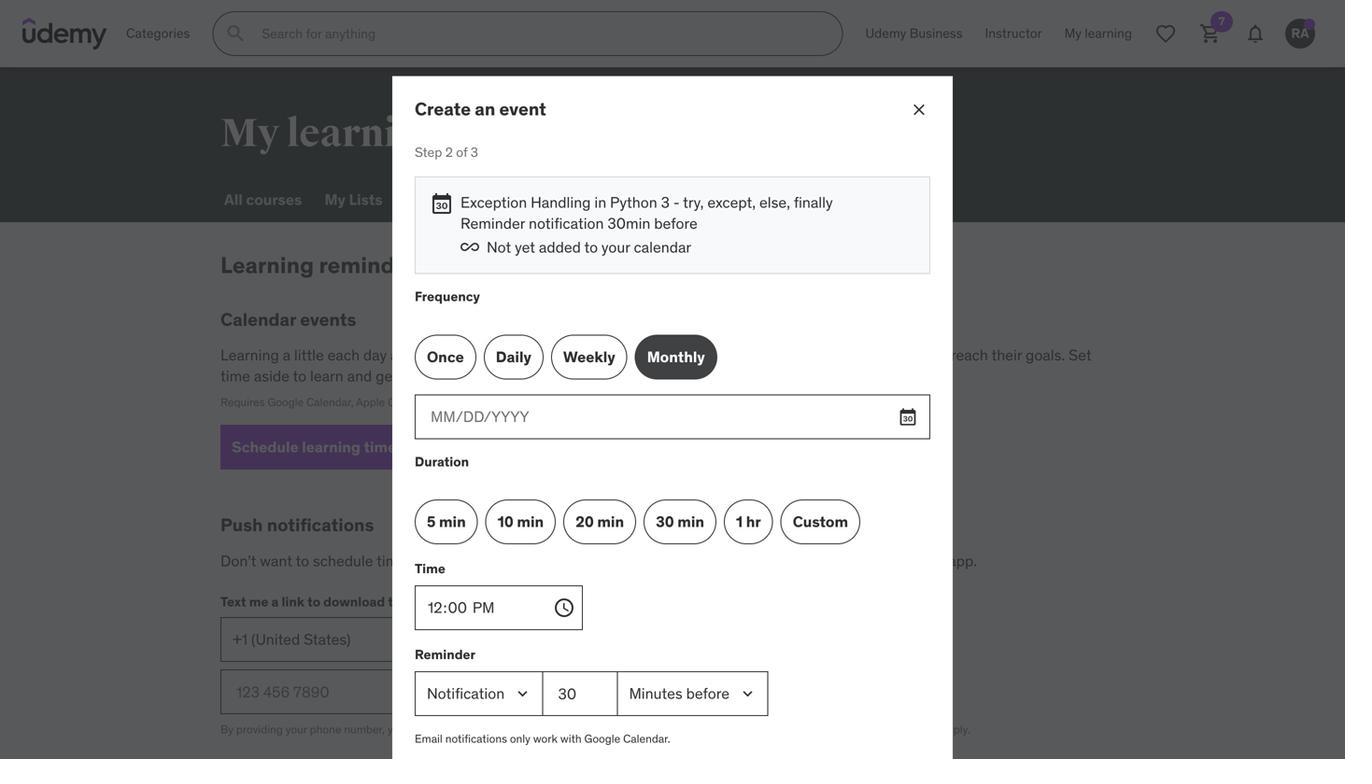 Task type: locate. For each thing, give the bounding box(es) containing it.
1 vertical spatial notifications
[[703, 552, 785, 571]]

3 right the of
[[471, 144, 478, 161]]

google down aside
[[268, 395, 304, 410]]

my left lists
[[325, 190, 346, 209]]

0 horizontal spatial my
[[220, 109, 279, 158]]

to right agree
[[439, 723, 449, 737]]

0 vertical spatial reminder
[[461, 214, 525, 233]]

your left phone
[[286, 723, 307, 737]]

calendar,
[[306, 395, 354, 410], [388, 395, 435, 410]]

1 horizontal spatial my
[[325, 190, 346, 209]]

my for my lists
[[325, 190, 346, 209]]

min for 30 min
[[678, 513, 704, 532]]

or
[[438, 395, 448, 410]]

2 horizontal spatial your
[[602, 238, 630, 257]]

get left the standard
[[740, 723, 757, 737]]

wishlist link
[[401, 178, 467, 222]]

email
[[415, 732, 443, 747]]

with right "message" at the left of page
[[675, 723, 696, 737]]

automated
[[548, 723, 602, 737]]

link right me in the left bottom of the page
[[282, 594, 305, 610]]

min right the 30
[[678, 513, 704, 532]]

app. right mobile
[[949, 552, 977, 571]]

0 vertical spatial 3
[[471, 144, 478, 161]]

not
[[487, 238, 511, 257]]

time down apple
[[364, 438, 396, 457]]

create an event dialog
[[392, 76, 953, 760]]

0 vertical spatial app.
[[949, 552, 977, 571]]

2 vertical spatial your
[[286, 723, 307, 737]]

0 vertical spatial set
[[1069, 346, 1092, 365]]

1 horizontal spatial the
[[824, 552, 846, 571]]

google left calendar.
[[584, 732, 621, 747]]

events
[[300, 308, 356, 331]]

1 vertical spatial 3
[[661, 193, 670, 212]]

reminders down up. at the top of page
[[402, 367, 469, 386]]

udemy business link
[[854, 11, 974, 56]]

time left time at the left
[[377, 552, 406, 571]]

0 vertical spatial udemy
[[865, 25, 907, 42]]

5 min
[[427, 513, 466, 532]]

the left the app at left bottom
[[388, 594, 409, 610]]

2 horizontal spatial notifications
[[703, 552, 785, 571]]

want
[[260, 552, 292, 571]]

google inside learning a little each day adds up. research shows that students who make learning a habit are more likely to reach their goals. set time aside to learn and get reminders using your learning scheduler. requires google calendar, apple calendar, or outlook
[[268, 395, 304, 410]]

min
[[439, 513, 466, 532], [517, 513, 544, 532], [597, 513, 624, 532], [678, 513, 704, 532]]

0 horizontal spatial set
[[465, 552, 487, 571]]

learning
[[571, 190, 633, 209], [220, 251, 314, 279], [220, 346, 279, 365]]

time
[[415, 560, 445, 577]]

3 min from the left
[[597, 513, 624, 532]]

make
[[687, 346, 723, 365]]

my lists
[[325, 190, 383, 209]]

link
[[282, 594, 305, 610], [707, 723, 725, 737]]

rates
[[890, 723, 915, 737]]

1 vertical spatial learning
[[220, 251, 314, 279]]

2 min from the left
[[517, 513, 544, 532]]

1 vertical spatial reminders
[[402, 367, 469, 386]]

2 vertical spatial get
[[740, 723, 757, 737]]

your inside learning a little each day adds up. research shows that students who make learning a habit are more likely to reach their goals. set time aside to learn and get reminders using your learning scheduler. requires google calendar, apple calendar, or outlook
[[512, 367, 541, 386]]

min right 20 on the bottom left
[[597, 513, 624, 532]]

app. left the standard
[[760, 723, 781, 737]]

learning up aside
[[220, 346, 279, 365]]

reminders down lists
[[319, 251, 428, 279]]

0 vertical spatial google
[[268, 395, 304, 410]]

min right 5
[[439, 513, 466, 532]]

goals.
[[1026, 346, 1065, 365]]

min for 5 min
[[439, 513, 466, 532]]

my up all courses
[[220, 109, 279, 158]]

1 min from the left
[[439, 513, 466, 532]]

event
[[499, 97, 546, 120]]

Time time field
[[415, 586, 576, 631]]

phone
[[310, 723, 341, 737]]

time
[[220, 367, 250, 386], [364, 438, 396, 457], [377, 552, 406, 571], [523, 723, 545, 737]]

your down the 30min
[[602, 238, 630, 257]]

learning for learning reminders
[[220, 251, 314, 279]]

reminder up send
[[415, 646, 476, 663]]

providing
[[236, 723, 283, 737]]

to right added
[[584, 238, 598, 257]]

calendar, left or
[[388, 395, 435, 410]]

schedule
[[232, 438, 299, 457]]

the right from
[[824, 552, 846, 571]]

learning inside learning a little each day adds up. research shows that students who make learning a habit are more likely to reach their goals. set time aside to learn and get reminders using your learning scheduler. requires google calendar, apple calendar, or outlook
[[220, 346, 279, 365]]

to left the standard
[[727, 723, 738, 737]]

adds
[[391, 346, 423, 365]]

3 left -
[[661, 193, 670, 212]]

step
[[415, 144, 442, 161]]

time inside learning a little each day adds up. research shows that students who make learning a habit are more likely to reach their goals. set time aside to learn and get reminders using your learning scheduler. requires google calendar, apple calendar, or outlook
[[220, 367, 250, 386]]

set inside learning a little each day adds up. research shows that students who make learning a habit are more likely to reach their goals. set time aside to learn and get reminders using your learning scheduler. requires google calendar, apple calendar, or outlook
[[1069, 346, 1092, 365]]

calendar
[[634, 238, 692, 257]]

123 456 7890 text field
[[220, 670, 404, 715]]

push notifications
[[220, 514, 374, 536]]

1 vertical spatial small image
[[400, 438, 419, 457]]

0 vertical spatial small image
[[461, 238, 479, 257]]

0 vertical spatial notifications
[[267, 514, 374, 536]]

0 vertical spatial get
[[376, 367, 398, 386]]

get down day
[[376, 367, 398, 386]]

my
[[220, 109, 279, 158], [325, 190, 346, 209]]

0 horizontal spatial get
[[376, 367, 398, 386]]

the
[[824, 552, 846, 571], [388, 594, 409, 610]]

1 vertical spatial google
[[584, 732, 621, 747]]

calendar, down learn
[[306, 395, 354, 410]]

try,
[[683, 193, 704, 212]]

udemy
[[865, 25, 907, 42], [849, 552, 896, 571]]

10 min
[[498, 513, 544, 532]]

my for my learning
[[220, 109, 279, 158]]

get left push
[[641, 552, 663, 571]]

reminders inside learning a little each day adds up. research shows that students who make learning a habit are more likely to reach their goals. set time aside to learn and get reminders using your learning scheduler. requires google calendar, apple calendar, or outlook
[[402, 367, 469, 386]]

set
[[1069, 346, 1092, 365], [465, 552, 487, 571]]

0 horizontal spatial app.
[[760, 723, 781, 737]]

students
[[593, 346, 652, 365]]

0 horizontal spatial calendar,
[[306, 395, 354, 410]]

0 horizontal spatial link
[[282, 594, 305, 610]]

daily
[[496, 347, 531, 366]]

1 horizontal spatial google
[[584, 732, 621, 747]]

1 horizontal spatial 3
[[661, 193, 670, 212]]

1 vertical spatial my
[[325, 190, 346, 209]]

1 horizontal spatial small image
[[461, 238, 479, 257]]

0 horizontal spatial notifications
[[267, 514, 374, 536]]

google
[[268, 395, 304, 410], [584, 732, 621, 747]]

min right 10
[[517, 513, 544, 532]]

0 vertical spatial your
[[602, 238, 630, 257]]

before
[[654, 214, 698, 233]]

udemy image
[[22, 18, 107, 50]]

notifications up schedule
[[267, 514, 374, 536]]

may
[[918, 723, 939, 737]]

small image
[[461, 238, 479, 257], [400, 438, 419, 457]]

5
[[427, 513, 436, 532]]

blocks?
[[410, 552, 461, 571]]

reminder
[[461, 214, 525, 233], [415, 646, 476, 663]]

notifications inside create an event dialog
[[445, 732, 507, 747]]

me
[[249, 594, 269, 610]]

3 inside "exception handling in python 3 - try, except, else, finally reminder notification 30min before"
[[661, 193, 670, 212]]

push
[[220, 514, 263, 536]]

link right "message" at the left of page
[[707, 723, 725, 737]]

reminders
[[319, 251, 428, 279], [402, 367, 469, 386]]

1 vertical spatial link
[[707, 723, 725, 737]]

submit search image
[[225, 22, 247, 45]]

research
[[451, 346, 513, 365]]

learning inside button
[[302, 438, 361, 457]]

step 2 of 3
[[415, 144, 478, 161]]

apply.
[[941, 723, 970, 737]]

learning up lists
[[287, 109, 444, 158]]

0 horizontal spatial the
[[388, 594, 409, 610]]

to inside create an event dialog
[[584, 238, 598, 257]]

notifications for email notifications only work with google calendar.
[[445, 732, 507, 747]]

notifications down the 1
[[703, 552, 785, 571]]

app.
[[949, 552, 977, 571], [760, 723, 781, 737]]

0 vertical spatial learning
[[571, 190, 633, 209]]

4 min from the left
[[678, 513, 704, 532]]

None number field
[[543, 672, 618, 717]]

udemy left business
[[865, 25, 907, 42]]

an
[[475, 97, 495, 120]]

a left little
[[283, 346, 291, 365]]

2 horizontal spatial get
[[740, 723, 757, 737]]

to
[[584, 238, 598, 257], [934, 346, 947, 365], [293, 367, 307, 386], [296, 552, 309, 571], [624, 552, 637, 571], [307, 594, 321, 610], [439, 723, 449, 737], [727, 723, 738, 737]]

with right work on the bottom left of page
[[560, 732, 582, 747]]

reminder down 'exception'
[[461, 214, 525, 233]]

time inside button
[[364, 438, 396, 457]]

udemy left mobile
[[849, 552, 896, 571]]

udemy business
[[865, 25, 963, 42]]

0 horizontal spatial your
[[286, 723, 307, 737]]

number,
[[344, 723, 385, 737]]

close modal image
[[910, 100, 929, 119]]

1 horizontal spatial set
[[1069, 346, 1092, 365]]

time up requires
[[220, 367, 250, 386]]

0 horizontal spatial with
[[560, 732, 582, 747]]

reach
[[951, 346, 988, 365]]

a
[[283, 346, 291, 365], [785, 346, 792, 365], [491, 552, 499, 571], [271, 594, 279, 610], [491, 723, 497, 737], [699, 723, 704, 737]]

a left one-
[[491, 723, 497, 737]]

1 vertical spatial your
[[512, 367, 541, 386]]

added
[[539, 238, 581, 257]]

2 vertical spatial learning
[[220, 346, 279, 365]]

learning down apple
[[302, 438, 361, 457]]

learning up the 30min
[[571, 190, 633, 209]]

set right goals.
[[1069, 346, 1092, 365]]

day
[[363, 346, 387, 365]]

2 vertical spatial notifications
[[445, 732, 507, 747]]

notifications left only
[[445, 732, 507, 747]]

0 vertical spatial link
[[282, 594, 305, 610]]

scheduler.
[[602, 367, 671, 386]]

little
[[294, 346, 324, 365]]

1 horizontal spatial with
[[675, 723, 696, 737]]

instructor link
[[974, 11, 1053, 56]]

30min
[[608, 214, 651, 233]]

email notifications only work with google calendar.
[[415, 732, 670, 747]]

0 vertical spatial my
[[220, 109, 279, 158]]

0 horizontal spatial small image
[[400, 438, 419, 457]]

learning up calendar at top
[[220, 251, 314, 279]]

1 vertical spatial get
[[641, 552, 663, 571]]

with inside create an event dialog
[[560, 732, 582, 747]]

0 horizontal spatial google
[[268, 395, 304, 410]]

wishlist
[[405, 190, 463, 209]]

1 horizontal spatial notifications
[[445, 732, 507, 747]]

set right blocks?
[[465, 552, 487, 571]]

by
[[220, 723, 234, 737]]

get inside learning a little each day adds up. research shows that students who make learning a habit are more likely to reach their goals. set time aside to learn and get reminders using your learning scheduler. requires google calendar, apple calendar, or outlook
[[376, 367, 398, 386]]

1 horizontal spatial calendar,
[[388, 395, 435, 410]]

3
[[471, 144, 478, 161], [661, 193, 670, 212]]

1 horizontal spatial your
[[512, 367, 541, 386]]

their
[[992, 346, 1022, 365]]

your down daily
[[512, 367, 541, 386]]

message
[[627, 723, 672, 737]]

1 horizontal spatial get
[[641, 552, 663, 571]]

monthly
[[647, 347, 705, 366]]



Task type: vqa. For each thing, say whether or not it's contained in the screenshot.
my learning
yes



Task type: describe. For each thing, give the bounding box(es) containing it.
notification
[[529, 214, 604, 233]]

text
[[220, 594, 246, 610]]

receive
[[452, 723, 488, 737]]

agree
[[408, 723, 437, 737]]

learn
[[310, 367, 344, 386]]

learning for learning tools
[[571, 190, 633, 209]]

a right "message" at the left of page
[[699, 723, 704, 737]]

download
[[323, 594, 385, 610]]

push
[[667, 552, 699, 571]]

by providing your phone number, you agree to receive a one-time automated text message with a link to get app. standard messaging rates may apply.
[[220, 723, 970, 737]]

likely
[[896, 346, 930, 365]]

send
[[422, 683, 459, 702]]

2
[[445, 144, 453, 161]]

10
[[498, 513, 514, 532]]

text
[[605, 723, 624, 737]]

learning a little each day adds up. research shows that students who make learning a habit are more likely to reach their goals. set time aside to learn and get reminders using your learning scheduler. requires google calendar, apple calendar, or outlook
[[220, 346, 1092, 410]]

schedule
[[313, 552, 373, 571]]

30
[[656, 513, 674, 532]]

standard
[[784, 723, 830, 737]]

1 vertical spatial set
[[465, 552, 487, 571]]

a left habit
[[785, 346, 792, 365]]

text me a link to download the app
[[220, 594, 435, 610]]

app
[[412, 594, 435, 610]]

1 vertical spatial udemy
[[849, 552, 896, 571]]

yet
[[515, 238, 535, 257]]

learning tools
[[571, 190, 673, 209]]

MM/DD/YYYY text field
[[415, 395, 931, 439]]

1 horizontal spatial link
[[707, 723, 725, 737]]

finally
[[794, 193, 833, 212]]

learning down 10 min
[[503, 552, 557, 571]]

google inside create an event dialog
[[584, 732, 621, 747]]

small image inside schedule learning time button
[[400, 438, 419, 457]]

learning down that
[[545, 367, 599, 386]]

medium image
[[431, 192, 453, 215]]

20 min
[[576, 513, 624, 532]]

to left download
[[307, 594, 321, 610]]

else,
[[759, 193, 790, 212]]

1
[[736, 513, 743, 532]]

don't
[[220, 552, 256, 571]]

1 vertical spatial reminder
[[415, 646, 476, 663]]

mobile
[[900, 552, 945, 571]]

0 horizontal spatial 3
[[471, 144, 478, 161]]

once
[[427, 347, 464, 366]]

instructor
[[985, 25, 1042, 42]]

python
[[610, 193, 657, 212]]

none number field inside create an event dialog
[[543, 672, 618, 717]]

1 vertical spatial app.
[[760, 723, 781, 737]]

each
[[328, 346, 360, 365]]

reminder inside "exception handling in python 3 - try, except, else, finally reminder notification 30min before"
[[461, 214, 525, 233]]

2 calendar, from the left
[[388, 395, 435, 410]]

only
[[510, 732, 531, 747]]

create an event
[[415, 97, 546, 120]]

notifications for push notifications
[[267, 514, 374, 536]]

up.
[[427, 346, 447, 365]]

min for 10 min
[[517, 513, 544, 532]]

my learning
[[220, 109, 444, 158]]

1 horizontal spatial app.
[[949, 552, 977, 571]]

min for 20 min
[[597, 513, 624, 532]]

your inside create an event dialog
[[602, 238, 630, 257]]

courses
[[246, 190, 302, 209]]

all courses
[[224, 190, 302, 209]]

calendar.
[[623, 732, 670, 747]]

messaging
[[833, 723, 887, 737]]

lists
[[349, 190, 383, 209]]

schedule learning time
[[232, 438, 396, 457]]

habit
[[796, 346, 830, 365]]

0 vertical spatial reminders
[[319, 251, 428, 279]]

more
[[858, 346, 893, 365]]

requires
[[220, 395, 265, 410]]

all courses link
[[220, 178, 306, 222]]

to down little
[[293, 367, 307, 386]]

to right want
[[296, 552, 309, 571]]

time left automated
[[523, 723, 545, 737]]

one-
[[500, 723, 523, 737]]

my lists link
[[321, 178, 386, 222]]

frequency
[[415, 288, 480, 305]]

20
[[576, 513, 594, 532]]

custom
[[793, 513, 848, 532]]

to right reminder
[[624, 552, 637, 571]]

duration
[[415, 453, 469, 470]]

learning right "make"
[[727, 346, 781, 365]]

calendar events
[[220, 308, 356, 331]]

and
[[347, 367, 372, 386]]

not yet added to your calendar
[[487, 238, 692, 257]]

to right the likely
[[934, 346, 947, 365]]

exception
[[461, 193, 527, 212]]

who
[[655, 346, 683, 365]]

1 vertical spatial the
[[388, 594, 409, 610]]

a down 10
[[491, 552, 499, 571]]

calendar
[[220, 308, 296, 331]]

shows
[[517, 346, 559, 365]]

except,
[[708, 193, 756, 212]]

1 hr
[[736, 513, 761, 532]]

reminder
[[560, 552, 620, 571]]

are
[[834, 346, 855, 365]]

send button
[[404, 670, 478, 715]]

create
[[415, 97, 471, 120]]

tools
[[637, 190, 673, 209]]

weekly
[[563, 347, 615, 366]]

a right me in the left bottom of the page
[[271, 594, 279, 610]]

using
[[473, 367, 509, 386]]

apple
[[356, 395, 385, 410]]

archived link
[[482, 178, 552, 222]]

that
[[562, 346, 589, 365]]

work
[[533, 732, 558, 747]]

you
[[388, 723, 405, 737]]

0 vertical spatial the
[[824, 552, 846, 571]]

1 calendar, from the left
[[306, 395, 354, 410]]



